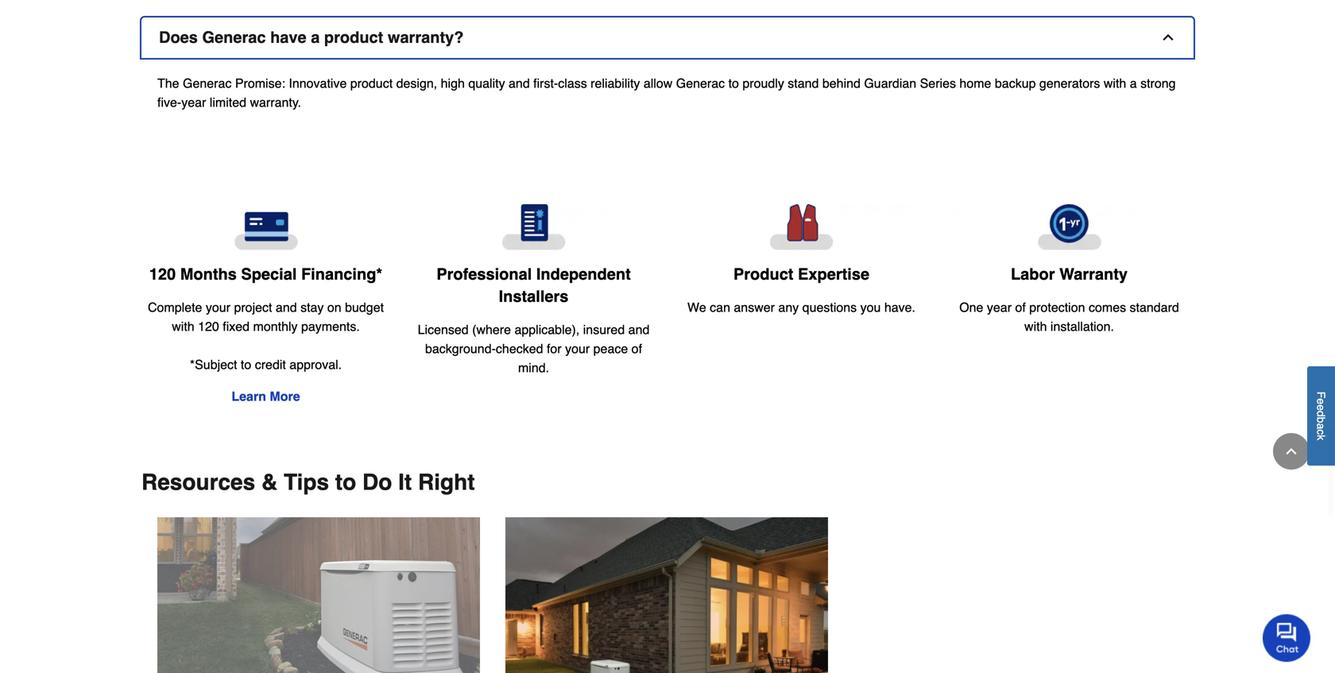 Task type: locate. For each thing, give the bounding box(es) containing it.
protection
[[1029, 300, 1085, 315]]

a up "k"
[[1315, 423, 1328, 430]]

with
[[1104, 76, 1127, 90], [172, 319, 194, 334], [1025, 319, 1047, 334]]

project
[[234, 300, 272, 315]]

reliability
[[591, 76, 640, 90]]

and
[[509, 76, 530, 90], [276, 300, 297, 315], [628, 322, 650, 337]]

budget
[[345, 300, 384, 315]]

generac up 'promise:'
[[202, 28, 266, 46]]

professional independent installers
[[437, 265, 631, 305]]

series
[[920, 76, 956, 90]]

a right have
[[311, 28, 320, 46]]

0 horizontal spatial to
[[241, 357, 251, 372]]

c
[[1315, 430, 1328, 435]]

year right one
[[987, 300, 1012, 315]]

2 vertical spatial a
[[1315, 423, 1328, 430]]

year left limited at the left top
[[181, 95, 206, 110]]

applicable),
[[515, 322, 580, 337]]

0 horizontal spatial 120
[[149, 265, 176, 283]]

and left "first-"
[[509, 76, 530, 90]]

your
[[206, 300, 231, 315], [565, 341, 590, 356]]

licensed
[[418, 322, 469, 337]]

1 horizontal spatial and
[[509, 76, 530, 90]]

0 vertical spatial your
[[206, 300, 231, 315]]

e
[[1315, 399, 1328, 405], [1315, 405, 1328, 411]]

0 vertical spatial and
[[509, 76, 530, 90]]

2 horizontal spatial to
[[729, 76, 739, 90]]

generac up limited at the left top
[[183, 76, 232, 90]]

1 horizontal spatial to
[[335, 470, 356, 495]]

months
[[180, 265, 237, 283]]

a standby generator next to a wood fence. image
[[157, 517, 480, 673]]

0 vertical spatial 120
[[149, 265, 176, 283]]

warranty.
[[250, 95, 301, 110]]

a left strong
[[1130, 76, 1137, 90]]

guardian
[[864, 76, 917, 90]]

of down labor
[[1015, 300, 1026, 315]]

a inside the generac promise: innovative product design, high quality and first-class reliability allow generac to proudly stand behind guardian series home backup generators with a strong five-year limited warranty.
[[1130, 76, 1137, 90]]

product up the innovative
[[324, 28, 383, 46]]

your up the fixed
[[206, 300, 231, 315]]

1 horizontal spatial year
[[987, 300, 1012, 315]]

120 inside complete your project and stay on budget with 120 fixed monthly payments.
[[198, 319, 219, 334]]

2 vertical spatial and
[[628, 322, 650, 337]]

of inside licensed (where applicable), insured and background-checked for your peace of mind.
[[632, 341, 642, 356]]

product for warranty?
[[324, 28, 383, 46]]

of right peace
[[632, 341, 642, 356]]

with inside the one year of protection comes standard with installation.
[[1025, 319, 1047, 334]]

with down complete
[[172, 319, 194, 334]]

behind
[[823, 76, 861, 90]]

labor warranty
[[1011, 265, 1128, 283]]

1 horizontal spatial a
[[1130, 76, 1137, 90]]

learn more
[[232, 389, 300, 404]]

with down protection
[[1025, 319, 1047, 334]]

0 horizontal spatial with
[[172, 319, 194, 334]]

chat invite button image
[[1263, 614, 1311, 662]]

a
[[311, 28, 320, 46], [1130, 76, 1137, 90], [1315, 423, 1328, 430]]

design,
[[396, 76, 437, 90]]

financing*
[[301, 265, 382, 283]]

promise:
[[235, 76, 285, 90]]

and up monthly
[[276, 300, 297, 315]]

answer
[[734, 300, 775, 315]]

0 horizontal spatial a
[[311, 28, 320, 46]]

120
[[149, 265, 176, 283], [198, 319, 219, 334]]

120 months special financing*
[[149, 265, 382, 283]]

product inside the generac promise: innovative product design, high quality and first-class reliability allow generac to proudly stand behind guardian series home backup generators with a strong five-year limited warranty.
[[350, 76, 393, 90]]

1 vertical spatial of
[[632, 341, 642, 356]]

0 vertical spatial to
[[729, 76, 739, 90]]

1 vertical spatial and
[[276, 300, 297, 315]]

2 horizontal spatial a
[[1315, 423, 1328, 430]]

1 vertical spatial year
[[987, 300, 1012, 315]]

e up b at the bottom right of page
[[1315, 405, 1328, 411]]

mind.
[[518, 360, 549, 375]]

high
[[441, 76, 465, 90]]

product inside button
[[324, 28, 383, 46]]

learn more link
[[232, 389, 300, 404]]

f e e d b a c k
[[1315, 392, 1328, 441]]

with inside complete your project and stay on budget with 120 fixed monthly payments.
[[172, 319, 194, 334]]

stay
[[300, 300, 324, 315]]

year inside the generac promise: innovative product design, high quality and first-class reliability allow generac to proudly stand behind guardian series home backup generators with a strong five-year limited warranty.
[[181, 95, 206, 110]]

product expertise
[[734, 265, 870, 283]]

0 horizontal spatial and
[[276, 300, 297, 315]]

chevron up image
[[1160, 29, 1176, 45]]

generac
[[202, 28, 266, 46], [183, 76, 232, 90], [676, 76, 725, 90]]

e up d
[[1315, 399, 1328, 405]]

a blue 1-year labor warranty icon. image
[[948, 204, 1191, 250]]

expertise
[[798, 265, 870, 283]]

checked
[[496, 341, 543, 356]]

2 horizontal spatial with
[[1104, 76, 1127, 90]]

more
[[270, 389, 300, 404]]

product for design,
[[350, 76, 393, 90]]

1 e from the top
[[1315, 399, 1328, 405]]

does
[[159, 28, 198, 46]]

120 left the fixed
[[198, 319, 219, 334]]

generac inside button
[[202, 28, 266, 46]]

on
[[327, 300, 341, 315]]

backup
[[995, 76, 1036, 90]]

to left proudly
[[729, 76, 739, 90]]

year
[[181, 95, 206, 110], [987, 300, 1012, 315]]

1 vertical spatial 120
[[198, 319, 219, 334]]

generac for have
[[202, 28, 266, 46]]

does generac have a product warranty?
[[159, 28, 464, 46]]

1 vertical spatial your
[[565, 341, 590, 356]]

1 horizontal spatial with
[[1025, 319, 1047, 334]]

0 vertical spatial of
[[1015, 300, 1026, 315]]

120 up complete
[[149, 265, 176, 283]]

class
[[558, 76, 587, 90]]

do
[[362, 470, 392, 495]]

peace
[[593, 341, 628, 356]]

can
[[710, 300, 730, 315]]

1 horizontal spatial of
[[1015, 300, 1026, 315]]

generac for promise:
[[183, 76, 232, 90]]

your inside complete your project and stay on budget with 120 fixed monthly payments.
[[206, 300, 231, 315]]

0 vertical spatial year
[[181, 95, 206, 110]]

resources
[[141, 470, 255, 495]]

with left strong
[[1104, 76, 1127, 90]]

2 horizontal spatial and
[[628, 322, 650, 337]]

questions
[[803, 300, 857, 315]]

your right for
[[565, 341, 590, 356]]

five-
[[157, 95, 181, 110]]

comes
[[1089, 300, 1126, 315]]

we
[[688, 300, 706, 315]]

1 vertical spatial product
[[350, 76, 393, 90]]

installation.
[[1051, 319, 1114, 334]]

1 vertical spatial to
[[241, 357, 251, 372]]

to left credit
[[241, 357, 251, 372]]

0 horizontal spatial of
[[632, 341, 642, 356]]

1 horizontal spatial your
[[565, 341, 590, 356]]

fixed
[[223, 319, 250, 334]]

have
[[270, 28, 307, 46]]

innovative
[[289, 76, 347, 90]]

0 vertical spatial product
[[324, 28, 383, 46]]

home
[[960, 76, 991, 90]]

to left do
[[335, 470, 356, 495]]

(where
[[472, 322, 511, 337]]

independent
[[536, 265, 631, 283]]

*subject to credit approval.
[[190, 357, 342, 372]]

0 horizontal spatial your
[[206, 300, 231, 315]]

of
[[1015, 300, 1026, 315], [632, 341, 642, 356]]

product left the design,
[[350, 76, 393, 90]]

1 vertical spatial a
[[1130, 76, 1137, 90]]

0 horizontal spatial year
[[181, 95, 206, 110]]

generators
[[1040, 76, 1100, 90]]

1 horizontal spatial 120
[[198, 319, 219, 334]]

2 e from the top
[[1315, 405, 1328, 411]]

2 vertical spatial to
[[335, 470, 356, 495]]

product
[[324, 28, 383, 46], [350, 76, 393, 90]]

0 vertical spatial a
[[311, 28, 320, 46]]

to
[[729, 76, 739, 90], [241, 357, 251, 372], [335, 470, 356, 495]]

tips
[[284, 470, 329, 495]]

insured
[[583, 322, 625, 337]]

and inside complete your project and stay on budget with 120 fixed monthly payments.
[[276, 300, 297, 315]]

and right insured
[[628, 322, 650, 337]]

the
[[157, 76, 179, 90]]

any
[[778, 300, 799, 315]]



Task type: describe. For each thing, give the bounding box(es) containing it.
a dark blue background check icon. image
[[413, 204, 655, 250]]

to inside the generac promise: innovative product design, high quality and first-class reliability allow generac to proudly stand behind guardian series home backup generators with a strong five-year limited warranty.
[[729, 76, 739, 90]]

one
[[960, 300, 984, 315]]

a white generac standby generator outside a home at night. image
[[506, 517, 828, 673]]

it
[[398, 470, 412, 495]]

warranty
[[1060, 265, 1128, 283]]

chevron up image
[[1284, 444, 1300, 459]]

a lowe's red vest icon. image
[[680, 204, 923, 250]]

strong
[[1141, 76, 1176, 90]]

and inside the generac promise: innovative product design, high quality and first-class reliability allow generac to proudly stand behind guardian series home backup generators with a strong five-year limited warranty.
[[509, 76, 530, 90]]

proudly
[[743, 76, 784, 90]]

stand
[[788, 76, 819, 90]]

*subject
[[190, 357, 237, 372]]

learn
[[232, 389, 266, 404]]

scroll to top element
[[1273, 433, 1310, 470]]

year inside the one year of protection comes standard with installation.
[[987, 300, 1012, 315]]

warranty?
[[388, 28, 464, 46]]

does generac have a product warranty? button
[[141, 17, 1194, 58]]

one year of protection comes standard with installation.
[[960, 300, 1179, 334]]

professional
[[437, 265, 532, 283]]

&
[[261, 470, 278, 495]]

limited
[[210, 95, 246, 110]]

complete
[[148, 300, 202, 315]]

f
[[1315, 392, 1328, 399]]

licensed (where applicable), insured and background-checked for your peace of mind.
[[418, 322, 650, 375]]

first-
[[533, 76, 558, 90]]

f e e d b a c k button
[[1307, 367, 1335, 466]]

allow
[[644, 76, 673, 90]]

payments.
[[301, 319, 360, 334]]

credit
[[255, 357, 286, 372]]

quality
[[468, 76, 505, 90]]

b
[[1315, 417, 1328, 423]]

have.
[[885, 300, 916, 315]]

the generac promise: innovative product design, high quality and first-class reliability allow generac to proudly stand behind guardian series home backup generators with a strong five-year limited warranty.
[[157, 76, 1176, 110]]

installers
[[499, 287, 569, 305]]

labor
[[1011, 265, 1055, 283]]

right
[[418, 470, 475, 495]]

with inside the generac promise: innovative product design, high quality and first-class reliability allow generac to proudly stand behind guardian series home backup generators with a strong five-year limited warranty.
[[1104, 76, 1127, 90]]

resources & tips to do it right
[[141, 470, 475, 495]]

background-
[[425, 341, 496, 356]]

d
[[1315, 411, 1328, 417]]

generac right allow
[[676, 76, 725, 90]]

monthly
[[253, 319, 298, 334]]

approval.
[[290, 357, 342, 372]]

product
[[734, 265, 794, 283]]

special
[[241, 265, 297, 283]]

complete your project and stay on budget with 120 fixed monthly payments.
[[148, 300, 384, 334]]

a dark blue credit card icon. image
[[145, 204, 387, 250]]

for
[[547, 341, 562, 356]]

and inside licensed (where applicable), insured and background-checked for your peace of mind.
[[628, 322, 650, 337]]

we can answer any questions you have.
[[688, 300, 916, 315]]

standard
[[1130, 300, 1179, 315]]

you
[[860, 300, 881, 315]]

k
[[1315, 435, 1328, 441]]

of inside the one year of protection comes standard with installation.
[[1015, 300, 1026, 315]]

your inside licensed (where applicable), insured and background-checked for your peace of mind.
[[565, 341, 590, 356]]



Task type: vqa. For each thing, say whether or not it's contained in the screenshot.
the rightmost be
no



